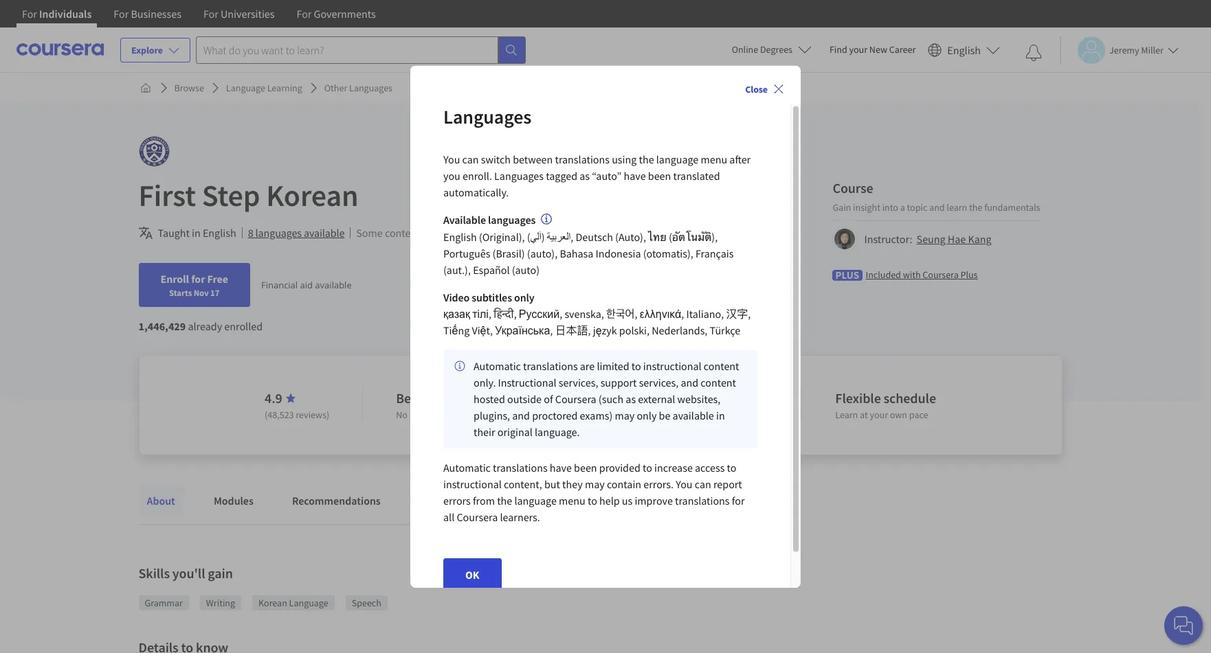 Task type: describe. For each thing, give the bounding box(es) containing it.
instructor: seung hae kang
[[864, 232, 992, 246]]

us
[[622, 494, 633, 508]]

as inside you can switch between translations using the language menu after you enroll. languages tagged as "auto" have been translated automatically.
[[580, 168, 590, 182]]

you'll
[[172, 565, 205, 582]]

17 inside enroll for free starts nov 17
[[210, 287, 220, 298]]

available languages
[[443, 212, 536, 226]]

modules
[[214, 494, 254, 508]]

speech
[[352, 597, 381, 610]]

exams)
[[580, 409, 613, 423]]

other languages link
[[319, 76, 398, 100]]

between
[[513, 152, 553, 166]]

video subtitles only қазақ тілі, हिन्दी, русский, svenska, 한국어, ελληνικά, italiano, 汉字, tiếng việt, українська, 日本語, język polski, nederlands, türkçe
[[443, 291, 751, 337]]

gain
[[833, 201, 851, 213]]

may inside automatic translations are limited to instructional content only. instructional services, support services, and content hosted outside of coursera (such as external websites, plugins, and proctored exams) may only be available in their original language.
[[615, 409, 635, 423]]

be inside automatic translations are limited to instructional content only. instructional services, support services, and content hosted outside of coursera (such as external websites, plugins, and proctored exams) may only be available in their original language.
[[659, 409, 670, 423]]

for individuals
[[22, 7, 92, 21]]

8 languages available
[[248, 226, 345, 240]]

0 horizontal spatial may
[[423, 226, 442, 240]]

reviews link
[[509, 486, 565, 516]]

тілі,
[[472, 307, 491, 321]]

recommendations link
[[284, 486, 389, 516]]

schedule
[[884, 390, 936, 407]]

(48,523
[[265, 409, 294, 421]]

approx. 17 hours to complete 3 weeks at 5 hours a week
[[599, 390, 769, 421]]

included with coursera plus link
[[866, 268, 978, 281]]

yonsei university image
[[139, 136, 169, 167]]

step
[[202, 177, 260, 214]]

starts
[[169, 287, 192, 298]]

can inside automatic translations have been provided to increase access to instructional content, but they may contain errors. you can report errors from the language menu to help us improve translations for all coursera learners.
[[695, 478, 711, 491]]

testimonials link
[[411, 486, 487, 516]]

course
[[833, 179, 873, 196]]

some content may not be translated
[[356, 226, 523, 240]]

outside
[[507, 392, 542, 406]]

first
[[139, 177, 196, 214]]

for governments
[[297, 7, 376, 21]]

topic
[[907, 201, 927, 213]]

translations inside automatic translations are limited to instructional content only. instructional services, support services, and content hosted outside of coursera (such as external websites, plugins, and proctored exams) may only be available in their original language.
[[523, 359, 578, 373]]

you inside you can switch between translations using the language menu after you enroll. languages tagged as "auto" have been translated automatically.
[[443, 152, 460, 166]]

home image
[[140, 82, 151, 93]]

experience
[[446, 409, 490, 421]]

other languages
[[324, 82, 392, 94]]

for for individuals
[[22, 7, 37, 21]]

coursera inside automatic translations have been provided to increase access to instructional content, but they may contain errors. you can report errors from the language menu to help us improve translations for all coursera learners.
[[457, 511, 498, 524]]

grammar
[[145, 597, 183, 610]]

17 inside the approx. 17 hours to complete 3 weeks at 5 hours a week
[[646, 390, 660, 407]]

banner navigation
[[11, 0, 387, 38]]

2 horizontal spatial coursera
[[923, 268, 959, 281]]

of
[[544, 392, 553, 406]]

język
[[593, 324, 617, 337]]

the inside course gain insight into a topic and learn the fundamentals
[[969, 201, 982, 213]]

हिन्दी,
[[494, 307, 517, 321]]

close
[[745, 83, 768, 95]]

plugins,
[[474, 409, 510, 423]]

reviews
[[518, 494, 556, 508]]

using
[[612, 152, 637, 166]]

skills you'll gain
[[139, 565, 233, 582]]

a inside the approx. 17 hours to complete 3 weeks at 5 hours a week
[[674, 409, 679, 421]]

automatically.
[[443, 185, 509, 199]]

businesses
[[131, 7, 181, 21]]

coursera plus image
[[833, 270, 863, 281]]

only inside video subtitles only қазақ тілі, हिन्दी, русский, svenska, 한국어, ελληνικά, italiano, 汉字, tiếng việt, українська, 日本語, język polski, nederlands, türkçe
[[514, 291, 534, 304]]

approx.
[[599, 390, 644, 407]]

for for businesses
[[114, 7, 129, 21]]

italiano,
[[686, 307, 724, 321]]

already
[[188, 320, 222, 333]]

the inside you can switch between translations using the language menu after you enroll. languages tagged as "auto" have been translated automatically.
[[639, 152, 654, 166]]

english button
[[923, 27, 1006, 72]]

instructional inside automatic translations are limited to instructional content only. instructional services, support services, and content hosted outside of coursera (such as external websites, plugins, and proctored exams) may only be available in their original language.
[[643, 359, 702, 373]]

0 horizontal spatial and
[[512, 409, 530, 423]]

1 vertical spatial content
[[704, 359, 739, 373]]

0 vertical spatial in
[[192, 226, 201, 240]]

english for english
[[947, 43, 981, 57]]

flexible
[[835, 390, 881, 407]]

languages dialog
[[410, 65, 801, 625]]

free
[[207, 272, 228, 286]]

instructional
[[498, 376, 557, 390]]

español
[[473, 263, 510, 277]]

level
[[452, 390, 479, 407]]

original
[[497, 425, 533, 439]]

may inside automatic translations have been provided to increase access to instructional content, but they may contain errors. you can report errors from the language menu to help us improve translations for all coursera learners.
[[585, 478, 605, 491]]

0 horizontal spatial english
[[203, 226, 236, 240]]

the inside automatic translations have been provided to increase access to instructional content, but they may contain errors. you can report errors from the language menu to help us improve translations for all coursera learners.
[[497, 494, 512, 508]]

only inside automatic translations are limited to instructional content only. instructional services, support services, and content hosted outside of coursera (such as external websites, plugins, and proctored exams) may only be available in their original language.
[[637, 409, 657, 423]]

ελληνικά,
[[640, 307, 684, 321]]

automatic translations are limited to instructional content only. instructional services, support services, and content hosted outside of coursera (such as external websites, plugins, and proctored exams) may only be available in their original language.
[[474, 359, 739, 439]]

and inside course gain insight into a topic and learn the fundamentals
[[929, 201, 945, 213]]

skills
[[139, 565, 170, 582]]

taught in english
[[158, 226, 236, 240]]

but
[[544, 478, 560, 491]]

no
[[396, 409, 408, 421]]

complete
[[714, 390, 769, 407]]

indonesia
[[596, 247, 641, 260]]

nov
[[194, 287, 209, 298]]

find your new career
[[830, 43, 916, 56]]

languages for available
[[488, 212, 536, 226]]

bahasa
[[560, 247, 593, 260]]

português
[[443, 247, 490, 260]]

language inside you can switch between translations using the language menu after you enroll. languages tagged as "auto" have been translated automatically.
[[656, 152, 699, 166]]

한국어,
[[606, 307, 637, 321]]

learn
[[947, 201, 967, 213]]

writing
[[206, 597, 235, 610]]

translations down 'report'
[[675, 494, 730, 508]]

automatic for automatic translations have been provided to increase access to instructional content, but they may contain errors. you can report errors from the language menu to help us improve translations for all coursera learners.
[[443, 461, 491, 475]]

available for 8 languages available
[[304, 226, 345, 240]]

as inside automatic translations are limited to instructional content only. instructional services, support services, and content hosted outside of coursera (such as external websites, plugins, and proctored exams) may only be available in their original language.
[[626, 392, 636, 406]]

find
[[830, 43, 847, 56]]

1 vertical spatial translated
[[476, 226, 523, 240]]

1 vertical spatial hours
[[649, 409, 672, 421]]

(original),
[[479, 230, 525, 244]]

seung hae kang link
[[917, 232, 992, 246]]

0 vertical spatial be
[[462, 226, 474, 240]]

help
[[599, 494, 620, 508]]

with
[[903, 268, 921, 281]]

automatic for automatic translations are limited to instructional content only. instructional services, support services, and content hosted outside of coursera (such as external websites, plugins, and proctored exams) may only be available in their original language.
[[474, 359, 521, 373]]

türkçe
[[710, 324, 740, 337]]

hae
[[948, 232, 966, 246]]

menu inside you can switch between translations using the language menu after you enroll. languages tagged as "auto" have been translated automatically.
[[701, 152, 727, 166]]

5
[[642, 409, 647, 421]]

to up errors.
[[643, 461, 652, 475]]

aid
[[300, 279, 313, 291]]



Task type: locate. For each thing, give the bounding box(es) containing it.
language
[[656, 152, 699, 166], [514, 494, 557, 508]]

українська,
[[495, 324, 553, 337]]

ok button
[[443, 559, 501, 592]]

1 horizontal spatial coursera
[[555, 392, 596, 406]]

việt,
[[472, 324, 493, 337]]

1 vertical spatial 17
[[646, 390, 660, 407]]

close button
[[740, 76, 790, 101]]

weeks
[[605, 409, 630, 421]]

to up 'report'
[[727, 461, 736, 475]]

have
[[624, 168, 646, 182], [550, 461, 572, 475]]

content down türkçe
[[704, 359, 739, 373]]

1 vertical spatial and
[[681, 376, 698, 390]]

your inside 'flexible schedule learn at your own pace'
[[870, 409, 888, 421]]

0 vertical spatial korean
[[266, 177, 359, 214]]

english right career
[[947, 43, 981, 57]]

only up русский,
[[514, 291, 534, 304]]

1 horizontal spatial menu
[[701, 152, 727, 166]]

automatic up only. on the left bottom of the page
[[474, 359, 521, 373]]

may down approx.
[[615, 409, 635, 423]]

not
[[445, 226, 460, 240]]

translations up tagged
[[555, 152, 610, 166]]

translations up content,
[[493, 461, 548, 475]]

proctored
[[532, 409, 578, 423]]

for for governments
[[297, 7, 312, 21]]

more information on translated content image
[[541, 214, 552, 225]]

languages right other
[[349, 82, 392, 94]]

at right learn
[[860, 409, 868, 421]]

a
[[900, 201, 905, 213], [674, 409, 679, 421]]

available right aid
[[315, 279, 352, 291]]

for inside enroll for free starts nov 17
[[191, 272, 205, 286]]

have inside automatic translations have been provided to increase access to instructional content, but they may contain errors. you can report errors from the language menu to help us improve translations for all coursera learners.
[[550, 461, 572, 475]]

language right using
[[656, 152, 699, 166]]

modules link
[[205, 486, 262, 516]]

and up websites,
[[681, 376, 698, 390]]

been right "auto"
[[648, 168, 671, 182]]

automatic up 'errors'
[[443, 461, 491, 475]]

enroll for free starts nov 17
[[160, 272, 228, 298]]

the right learn
[[969, 201, 982, 213]]

been up they
[[574, 461, 597, 475]]

menu left the 'after'
[[701, 152, 727, 166]]

taught
[[158, 226, 190, 240]]

previous
[[409, 409, 444, 421]]

1 vertical spatial your
[[870, 409, 888, 421]]

1 horizontal spatial be
[[659, 409, 670, 423]]

can inside you can switch between translations using the language menu after you enroll. languages tagged as "auto" have been translated automatically.
[[462, 152, 479, 166]]

1 vertical spatial only
[[637, 409, 657, 423]]

you
[[443, 168, 460, 182]]

gain
[[208, 565, 233, 582]]

17
[[210, 287, 220, 298], [646, 390, 660, 407]]

for down 'report'
[[732, 494, 745, 508]]

find your new career link
[[823, 41, 923, 58]]

1 vertical spatial menu
[[559, 494, 585, 508]]

2 vertical spatial content
[[701, 376, 736, 390]]

languages inside dialog
[[488, 212, 536, 226]]

be right the not
[[462, 226, 474, 240]]

have inside you can switch between translations using the language menu after you enroll. languages tagged as "auto" have been translated automatically.
[[624, 168, 646, 182]]

17 up 5
[[646, 390, 660, 407]]

into
[[882, 201, 898, 213]]

in right taught
[[192, 226, 201, 240]]

in down complete
[[716, 409, 725, 423]]

3 for from the left
[[203, 7, 218, 21]]

1 horizontal spatial translated
[[673, 168, 720, 182]]

0 vertical spatial hours
[[663, 390, 697, 407]]

content right 'some'
[[385, 226, 420, 240]]

may left the not
[[423, 226, 442, 240]]

for for universities
[[203, 7, 218, 21]]

plus
[[961, 268, 978, 281]]

to left help
[[588, 494, 597, 508]]

1 for from the left
[[22, 7, 37, 21]]

language down content,
[[514, 494, 557, 508]]

(48,523 reviews)
[[265, 409, 329, 421]]

русский,
[[519, 307, 562, 321]]

0 vertical spatial content
[[385, 226, 420, 240]]

0 vertical spatial been
[[648, 168, 671, 182]]

about
[[147, 494, 175, 508]]

services, down 'are'
[[559, 376, 598, 390]]

and down outside
[[512, 409, 530, 423]]

learning
[[267, 82, 302, 94]]

0 vertical spatial 17
[[210, 287, 220, 298]]

you down increase
[[676, 478, 693, 491]]

polski,
[[619, 324, 650, 337]]

1 vertical spatial may
[[615, 409, 635, 423]]

english
[[947, 43, 981, 57], [203, 226, 236, 240], [443, 230, 477, 244]]

instructional down the nederlands, at the right
[[643, 359, 702, 373]]

new
[[869, 43, 887, 56]]

1 horizontal spatial have
[[624, 168, 646, 182]]

at left 5
[[632, 409, 640, 421]]

1 horizontal spatial your
[[870, 409, 888, 421]]

languages down between
[[494, 168, 544, 182]]

language inside automatic translations have been provided to increase access to instructional content, but they may contain errors. you can report errors from the language menu to help us improve translations for all coursera learners.
[[514, 494, 557, 508]]

languages up (original),
[[488, 212, 536, 226]]

2 horizontal spatial english
[[947, 43, 981, 57]]

0 horizontal spatial language
[[226, 82, 265, 94]]

nederlands,
[[652, 324, 708, 337]]

coursera image
[[16, 39, 104, 61]]

instructional inside automatic translations have been provided to increase access to instructional content, but they may contain errors. you can report errors from the language menu to help us improve translations for all coursera learners.
[[443, 478, 502, 491]]

coursera
[[923, 268, 959, 281], [555, 392, 596, 406], [457, 511, 498, 524]]

for left governments
[[297, 7, 312, 21]]

hours right 5
[[649, 409, 672, 421]]

3
[[599, 409, 603, 421]]

a inside course gain insight into a topic and learn the fundamentals
[[900, 201, 905, 213]]

been inside you can switch between translations using the language menu after you enroll. languages tagged as "auto" have been translated automatically.
[[648, 168, 671, 182]]

can down access
[[695, 478, 711, 491]]

content
[[385, 226, 420, 240], [704, 359, 739, 373], [701, 376, 736, 390]]

0 horizontal spatial only
[[514, 291, 534, 304]]

2 horizontal spatial the
[[969, 201, 982, 213]]

2 vertical spatial may
[[585, 478, 605, 491]]

seung hae kang image
[[835, 229, 855, 249]]

2 for from the left
[[114, 7, 129, 21]]

english inside button
[[947, 43, 981, 57]]

reviews)
[[296, 409, 329, 421]]

0 horizontal spatial 17
[[210, 287, 220, 298]]

0 horizontal spatial instructional
[[443, 478, 502, 491]]

the right using
[[639, 152, 654, 166]]

instructional up from
[[443, 478, 502, 491]]

1 horizontal spatial english
[[443, 230, 477, 244]]

0 vertical spatial you
[[443, 152, 460, 166]]

1 horizontal spatial language
[[656, 152, 699, 166]]

to inside automatic translations are limited to instructional content only. instructional services, support services, and content hosted outside of coursera (such as external websites, plugins, and proctored exams) may only be available in their original language.
[[632, 359, 641, 373]]

1 vertical spatial have
[[550, 461, 572, 475]]

learn
[[835, 409, 858, 421]]

1 horizontal spatial 17
[[646, 390, 660, 407]]

instructional
[[643, 359, 702, 373], [443, 478, 502, 491]]

4 for from the left
[[297, 7, 312, 21]]

course gain insight into a topic and learn the fundamentals
[[833, 179, 1040, 213]]

at inside the approx. 17 hours to complete 3 weeks at 5 hours a week
[[632, 409, 640, 421]]

pace
[[909, 409, 928, 421]]

hours
[[663, 390, 697, 407], [649, 409, 672, 421]]

automatic inside automatic translations are limited to instructional content only. instructional services, support services, and content hosted outside of coursera (such as external websites, plugins, and proctored exams) may only be available in their original language.
[[474, 359, 521, 373]]

0 vertical spatial automatic
[[474, 359, 521, 373]]

the right from
[[497, 494, 512, 508]]

0 horizontal spatial be
[[462, 226, 474, 240]]

1 horizontal spatial languages
[[488, 212, 536, 226]]

menu down they
[[559, 494, 585, 508]]

0 vertical spatial can
[[462, 152, 479, 166]]

0 horizontal spatial your
[[849, 43, 867, 56]]

(auto)
[[512, 263, 540, 277]]

your inside 'link'
[[849, 43, 867, 56]]

日本語,
[[555, 324, 591, 337]]

translated up (อัตโนมัติ),
[[673, 168, 720, 182]]

to up the week
[[699, 390, 711, 407]]

tagged
[[546, 168, 577, 182]]

hours up the week
[[663, 390, 697, 407]]

2 vertical spatial the
[[497, 494, 512, 508]]

0 vertical spatial for
[[191, 272, 205, 286]]

0 horizontal spatial the
[[497, 494, 512, 508]]

0 horizontal spatial language
[[514, 494, 557, 508]]

you
[[443, 152, 460, 166], [676, 478, 693, 491]]

қазақ
[[443, 307, 470, 321]]

1 services, from the left
[[559, 376, 598, 390]]

1 horizontal spatial a
[[900, 201, 905, 213]]

ok
[[465, 568, 479, 582]]

a right into
[[900, 201, 905, 213]]

english up português
[[443, 230, 477, 244]]

available left 'some'
[[304, 226, 345, 240]]

only.
[[474, 376, 496, 390]]

0 horizontal spatial you
[[443, 152, 460, 166]]

0 horizontal spatial languages
[[255, 226, 302, 240]]

a left the week
[[674, 409, 679, 421]]

汉字,
[[726, 307, 751, 321]]

0 vertical spatial language
[[656, 152, 699, 166]]

2 vertical spatial coursera
[[457, 511, 498, 524]]

may up help
[[585, 478, 605, 491]]

languages inside button
[[255, 226, 302, 240]]

1 horizontal spatial services,
[[639, 376, 679, 390]]

1 vertical spatial can
[[695, 478, 711, 491]]

0 vertical spatial menu
[[701, 152, 727, 166]]

for inside automatic translations have been provided to increase access to instructional content, but they may contain errors. you can report errors from the language menu to help us improve translations for all coursera learners.
[[732, 494, 745, 508]]

translated
[[673, 168, 720, 182], [476, 226, 523, 240]]

available inside automatic translations are limited to instructional content only. instructional services, support services, and content hosted outside of coursera (such as external websites, plugins, and proctored exams) may only be available in their original language.
[[673, 409, 714, 423]]

0 horizontal spatial a
[[674, 409, 679, 421]]

coursera inside automatic translations are limited to instructional content only. instructional services, support services, and content hosted outside of coursera (such as external websites, plugins, and proctored exams) may only be available in their original language.
[[555, 392, 596, 406]]

improve
[[635, 494, 673, 508]]

menu inside automatic translations have been provided to increase access to instructional content, but they may contain errors. you can report errors from the language menu to help us improve translations for all coursera learners.
[[559, 494, 585, 508]]

in inside automatic translations are limited to instructional content only. instructional services, support services, and content hosted outside of coursera (such as external websites, plugins, and proctored exams) may only be available in their original language.
[[716, 409, 725, 423]]

(auto),
[[615, 230, 646, 244]]

services, up external
[[639, 376, 679, 390]]

language left learning
[[226, 82, 265, 94]]

automatic translations are limited to instructional content only. instructional services, support services, and content hosted outside of coursera (such as external websites, plugins, and proctored exams) may only be available in their original language. element
[[443, 350, 757, 449]]

translations up instructional
[[523, 359, 578, 373]]

(อัตโนมัติ),
[[669, 230, 718, 244]]

for left universities
[[203, 7, 218, 21]]

automatic inside automatic translations have been provided to increase access to instructional content, but they may contain errors. you can report errors from the language menu to help us improve translations for all coursera learners.
[[443, 461, 491, 475]]

17 right nov
[[210, 287, 220, 298]]

have up but
[[550, 461, 572, 475]]

only down external
[[637, 409, 657, 423]]

included
[[866, 268, 901, 281]]

8
[[248, 226, 253, 240]]

english for english (original), العربية (آلي), deutsch (auto), ไทย (อัตโนมัติ), português (brasil) (auto), bahasa indonesia (otomatis), français (aut.), español (auto)
[[443, 230, 477, 244]]

korean right 'writing'
[[258, 597, 287, 610]]

language learning
[[226, 82, 302, 94]]

0 vertical spatial translated
[[673, 168, 720, 182]]

necessary
[[492, 409, 532, 421]]

enroll.
[[463, 168, 492, 182]]

to inside the approx. 17 hours to complete 3 weeks at 5 hours a week
[[699, 390, 711, 407]]

1 horizontal spatial for
[[732, 494, 745, 508]]

korean up 8 languages available button
[[266, 177, 359, 214]]

at inside 'flexible schedule learn at your own pace'
[[860, 409, 868, 421]]

1 horizontal spatial language
[[289, 597, 328, 610]]

languages right 8
[[255, 226, 302, 240]]

own
[[890, 409, 907, 421]]

0 vertical spatial may
[[423, 226, 442, 240]]

have down using
[[624, 168, 646, 182]]

0 vertical spatial language
[[226, 82, 265, 94]]

(otomatis),
[[643, 247, 693, 260]]

you inside automatic translations have been provided to increase access to instructional content, but they may contain errors. you can report errors from the language menu to help us improve translations for all coursera learners.
[[676, 478, 693, 491]]

1 horizontal spatial as
[[626, 392, 636, 406]]

for up nov
[[191, 272, 205, 286]]

your left own
[[870, 409, 888, 421]]

coursera down from
[[457, 511, 498, 524]]

can
[[462, 152, 479, 166], [695, 478, 711, 491]]

access
[[695, 461, 725, 475]]

1 at from the left
[[632, 409, 640, 421]]

0 horizontal spatial coursera
[[457, 511, 498, 524]]

1 vertical spatial coursera
[[555, 392, 596, 406]]

kang
[[968, 232, 992, 246]]

languages
[[349, 82, 392, 94], [443, 104, 531, 129], [494, 168, 544, 182]]

languages up switch
[[443, 104, 531, 129]]

2 vertical spatial available
[[673, 409, 714, 423]]

0 vertical spatial have
[[624, 168, 646, 182]]

1 vertical spatial language
[[289, 597, 328, 610]]

korean language
[[258, 597, 328, 610]]

0 vertical spatial your
[[849, 43, 867, 56]]

seung
[[917, 232, 946, 246]]

your right find
[[849, 43, 867, 56]]

2 vertical spatial and
[[512, 409, 530, 423]]

1 vertical spatial the
[[969, 201, 982, 213]]

as right (such
[[626, 392, 636, 406]]

as left "auto"
[[580, 168, 590, 182]]

available
[[304, 226, 345, 240], [315, 279, 352, 291], [673, 409, 714, 423]]

0 vertical spatial a
[[900, 201, 905, 213]]

0 horizontal spatial in
[[192, 226, 201, 240]]

4.9
[[265, 390, 282, 407]]

1 vertical spatial korean
[[258, 597, 287, 610]]

svenska,
[[565, 307, 604, 321]]

websites,
[[677, 392, 721, 406]]

languages inside you can switch between translations using the language menu after you enroll. languages tagged as "auto" have been translated automatically.
[[494, 168, 544, 182]]

content up websites,
[[701, 376, 736, 390]]

coursera left plus
[[923, 268, 959, 281]]

to right limited on the bottom of page
[[632, 359, 641, 373]]

and right topic
[[929, 201, 945, 213]]

1 horizontal spatial may
[[585, 478, 605, 491]]

1 vertical spatial instructional
[[443, 478, 502, 491]]

1 vertical spatial automatic
[[443, 461, 491, 475]]

1 horizontal spatial the
[[639, 152, 654, 166]]

1 vertical spatial as
[[626, 392, 636, 406]]

(such
[[599, 392, 624, 406]]

english left 8
[[203, 226, 236, 240]]

0 vertical spatial available
[[304, 226, 345, 240]]

1 horizontal spatial in
[[716, 409, 725, 423]]

all
[[443, 511, 454, 524]]

0 vertical spatial and
[[929, 201, 945, 213]]

0 vertical spatial the
[[639, 152, 654, 166]]

other
[[324, 82, 347, 94]]

None search field
[[196, 36, 526, 64]]

can up enroll.
[[462, 152, 479, 166]]

available inside button
[[304, 226, 345, 240]]

1 horizontal spatial been
[[648, 168, 671, 182]]

be down external
[[659, 409, 670, 423]]

1 vertical spatial be
[[659, 409, 670, 423]]

report
[[713, 478, 742, 491]]

languages for 8
[[255, 226, 302, 240]]

1 vertical spatial in
[[716, 409, 725, 423]]

beginner
[[396, 390, 449, 407]]

1 horizontal spatial and
[[681, 376, 698, 390]]

1 horizontal spatial at
[[860, 409, 868, 421]]

1 horizontal spatial only
[[637, 409, 657, 423]]

been
[[648, 168, 671, 182], [574, 461, 597, 475]]

1 vertical spatial available
[[315, 279, 352, 291]]

translations inside you can switch between translations using the language menu after you enroll. languages tagged as "auto" have been translated automatically.
[[555, 152, 610, 166]]

translated up (brasil)
[[476, 226, 523, 240]]

0 horizontal spatial services,
[[559, 376, 598, 390]]

1 vertical spatial languages
[[443, 104, 531, 129]]

0 horizontal spatial menu
[[559, 494, 585, 508]]

english inside english (original), العربية (آلي), deutsch (auto), ไทย (อัตโนมัติ), português (brasil) (auto), bahasa indonesia (otomatis), français (aut.), español (auto)
[[443, 230, 477, 244]]

tiếng
[[443, 324, 470, 337]]

2 at from the left
[[860, 409, 868, 421]]

available down websites,
[[673, 409, 714, 423]]

2 horizontal spatial may
[[615, 409, 635, 423]]

for left 'businesses'
[[114, 7, 129, 21]]

1 vertical spatial for
[[732, 494, 745, 508]]

for left individuals
[[22, 7, 37, 21]]

0 vertical spatial instructional
[[643, 359, 702, 373]]

1 horizontal spatial instructional
[[643, 359, 702, 373]]

available
[[443, 212, 486, 226]]

language left the speech
[[289, 597, 328, 610]]

translated inside you can switch between translations using the language menu after you enroll. languages tagged as "auto" have been translated automatically.
[[673, 168, 720, 182]]

chat with us image
[[1173, 615, 1195, 637]]

show notifications image
[[1026, 45, 1042, 61]]

increase
[[654, 461, 693, 475]]

0 vertical spatial as
[[580, 168, 590, 182]]

2 services, from the left
[[639, 376, 679, 390]]

coursera up exams)
[[555, 392, 596, 406]]

available for financial aid available
[[315, 279, 352, 291]]

been inside automatic translations have been provided to increase access to instructional content, but they may contain errors. you can report errors from the language menu to help us improve translations for all coursera learners.
[[574, 461, 597, 475]]

automatic translations have been provided to increase access to instructional content, but they may contain errors. you can report errors from the language menu to help us improve translations for all coursera learners.
[[443, 461, 745, 524]]

content,
[[504, 478, 542, 491]]

may
[[423, 226, 442, 240], [615, 409, 635, 423], [585, 478, 605, 491]]

2 vertical spatial languages
[[494, 168, 544, 182]]

included with coursera plus
[[866, 268, 978, 281]]

0 horizontal spatial been
[[574, 461, 597, 475]]

1 vertical spatial language
[[514, 494, 557, 508]]

1 vertical spatial been
[[574, 461, 597, 475]]

contain
[[607, 478, 641, 491]]

you up the you
[[443, 152, 460, 166]]

(aut.),
[[443, 263, 471, 277]]

0 vertical spatial languages
[[349, 82, 392, 94]]



Task type: vqa. For each thing, say whether or not it's contained in the screenshot.
topmost Coursera
yes



